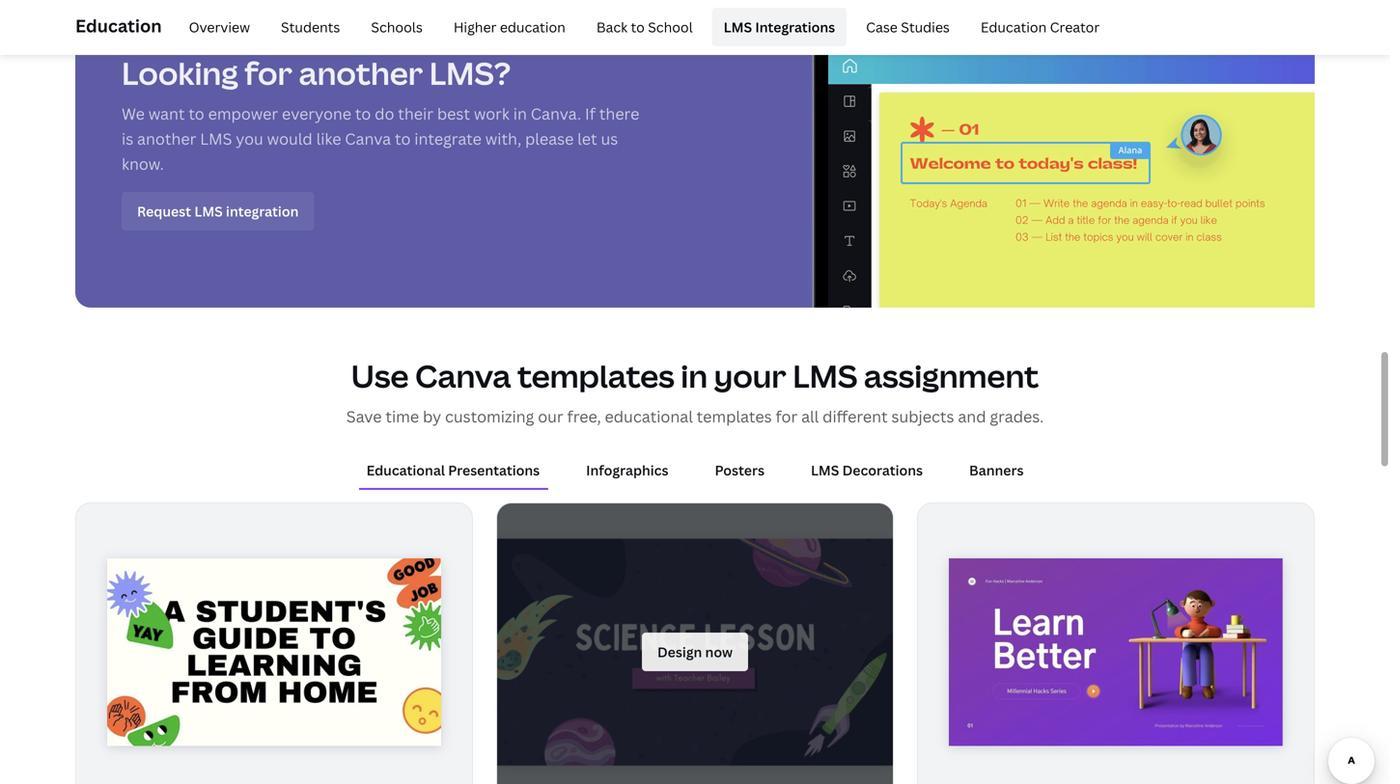 Task type: vqa. For each thing, say whether or not it's contained in the screenshot.
'Notes' BUTTON
no



Task type: locate. For each thing, give the bounding box(es) containing it.
case studies link
[[855, 8, 962, 46]]

there
[[599, 103, 640, 124]]

1 vertical spatial another
[[137, 128, 196, 149]]

0 vertical spatial templates
[[517, 355, 675, 397]]

0 horizontal spatial canva
[[345, 128, 391, 149]]

everyone
[[282, 103, 351, 124]]

menu bar
[[170, 8, 1112, 46]]

case
[[866, 18, 898, 36]]

0 vertical spatial canva
[[345, 128, 391, 149]]

education up looking on the left top of page
[[75, 14, 162, 38]]

lms left integrations
[[724, 18, 752, 36]]

education left creator
[[981, 18, 1047, 36]]

want
[[148, 103, 185, 124]]

subjects
[[892, 406, 954, 427]]

lms left you
[[200, 128, 232, 149]]

infographics button
[[579, 453, 676, 488]]

we
[[122, 103, 145, 124]]

0 vertical spatial in
[[513, 103, 527, 124]]

1 horizontal spatial templates
[[697, 406, 772, 427]]

educational
[[605, 406, 693, 427]]

request lms  integration link
[[122, 192, 314, 231]]

education for education
[[75, 14, 162, 38]]

0 horizontal spatial templates
[[517, 355, 675, 397]]

back to school
[[597, 18, 693, 36]]

lms up all
[[793, 355, 858, 397]]

templates up free,
[[517, 355, 675, 397]]

educational presentations
[[366, 461, 540, 480]]

templates
[[517, 355, 675, 397], [697, 406, 772, 427]]

higher education link
[[442, 8, 577, 46]]

to
[[631, 18, 645, 36], [189, 103, 204, 124], [355, 103, 371, 124], [395, 128, 411, 149]]

back
[[597, 18, 628, 36]]

1 vertical spatial for
[[776, 406, 798, 427]]

for
[[245, 52, 292, 94], [776, 406, 798, 427]]

lms
[[724, 18, 752, 36], [200, 128, 232, 149], [194, 202, 223, 220], [793, 355, 858, 397], [811, 461, 839, 480]]

lms inside "link"
[[194, 202, 223, 220]]

integrate
[[415, 128, 482, 149]]

1 vertical spatial canva
[[415, 355, 511, 397]]

menu bar containing overview
[[170, 8, 1112, 46]]

lms right request
[[194, 202, 223, 220]]

0 horizontal spatial education
[[75, 14, 162, 38]]

0 vertical spatial another
[[299, 52, 423, 94]]

for up the empower
[[245, 52, 292, 94]]

another up do
[[299, 52, 423, 94]]

lms decorations button
[[803, 453, 931, 488]]

for inside use canva templates in your lms assignment save time by customizing our free, educational templates for all different subjects and grades.
[[776, 406, 798, 427]]

to right the back at the top left of page
[[631, 18, 645, 36]]

their
[[398, 103, 433, 124]]

1 horizontal spatial another
[[299, 52, 423, 94]]

templates down your on the right of the page
[[697, 406, 772, 427]]

looking for another lms? we want to empower everyone to do their best work in canva. if there is another lms you would like canva to integrate with, please let us know.
[[122, 52, 640, 174]]

grades.
[[990, 406, 1044, 427]]

canva
[[345, 128, 391, 149], [415, 355, 511, 397]]

1 horizontal spatial education
[[981, 18, 1047, 36]]

1 horizontal spatial for
[[776, 406, 798, 427]]

looking
[[122, 52, 238, 94]]

education
[[75, 14, 162, 38], [981, 18, 1047, 36]]

education inside education creator 'link'
[[981, 18, 1047, 36]]

1 horizontal spatial in
[[681, 355, 708, 397]]

in inside looking for another lms? we want to empower everyone to do their best work in canva. if there is another lms you would like canva to integrate with, please let us know.
[[513, 103, 527, 124]]

education creator
[[981, 18, 1100, 36]]

in right work
[[513, 103, 527, 124]]

lms decorations
[[811, 461, 923, 480]]

lms integrations
[[724, 18, 835, 36]]

lms inside use canva templates in your lms assignment save time by customizing our free, educational templates for all different subjects and grades.
[[793, 355, 858, 397]]

1 vertical spatial templates
[[697, 406, 772, 427]]

education
[[500, 18, 566, 36]]

use canva templates in your lms assignment save time by customizing our free, educational templates for all different subjects and grades.
[[346, 355, 1044, 427]]

lms inside button
[[811, 461, 839, 480]]

canva up customizing
[[415, 355, 511, 397]]

0 horizontal spatial another
[[137, 128, 196, 149]]

best
[[437, 103, 470, 124]]

creator
[[1050, 18, 1100, 36]]

0 horizontal spatial for
[[245, 52, 292, 94]]

in inside use canva templates in your lms assignment save time by customizing our free, educational templates for all different subjects and grades.
[[681, 355, 708, 397]]

0 horizontal spatial in
[[513, 103, 527, 124]]

to down "their"
[[395, 128, 411, 149]]

integrations
[[755, 18, 835, 36]]

another
[[299, 52, 423, 94], [137, 128, 196, 149]]

schools
[[371, 18, 423, 36]]

assignment
[[864, 355, 1039, 397]]

use
[[351, 355, 409, 397]]

our
[[538, 406, 564, 427]]

1 vertical spatial in
[[681, 355, 708, 397]]

for left all
[[776, 406, 798, 427]]

canva down do
[[345, 128, 391, 149]]

1 horizontal spatial canva
[[415, 355, 511, 397]]

another down 'want'
[[137, 128, 196, 149]]

in left your on the right of the page
[[681, 355, 708, 397]]

request lms  integration
[[137, 202, 299, 220]]

education for education creator
[[981, 18, 1047, 36]]

overview
[[189, 18, 250, 36]]

higher education
[[454, 18, 566, 36]]

back to school link
[[585, 8, 705, 46]]

in
[[513, 103, 527, 124], [681, 355, 708, 397]]

lms down all
[[811, 461, 839, 480]]

school
[[648, 18, 693, 36]]

save
[[346, 406, 382, 427]]

0 vertical spatial for
[[245, 52, 292, 94]]

if
[[585, 103, 596, 124]]

banners button
[[962, 453, 1032, 488]]

know.
[[122, 153, 164, 174]]

to right 'want'
[[189, 103, 204, 124]]

infographics
[[586, 461, 669, 480]]

banner image
[[828, 47, 1315, 308]]

lms inside looking for another lms? we want to empower everyone to do their best work in canva. if there is another lms you would like canva to integrate with, please let us know.
[[200, 128, 232, 149]]



Task type: describe. For each thing, give the bounding box(es) containing it.
overview link
[[177, 8, 262, 46]]

free,
[[567, 406, 601, 427]]

all
[[801, 406, 819, 427]]

students
[[281, 18, 340, 36]]

your
[[714, 355, 787, 397]]

case studies
[[866, 18, 950, 36]]

lms?
[[429, 52, 511, 94]]

request
[[137, 202, 191, 220]]

for inside looking for another lms? we want to empower everyone to do their best work in canva. if there is another lms you would like canva to integrate with, please let us know.
[[245, 52, 292, 94]]

purple space race science lesson education presentation image
[[493, 539, 897, 766]]

us
[[601, 128, 618, 149]]

and
[[958, 406, 986, 427]]

education creator link
[[969, 8, 1112, 46]]

canva.
[[531, 103, 581, 124]]

would
[[267, 128, 313, 149]]

time
[[386, 406, 419, 427]]

different
[[823, 406, 888, 427]]

customizing
[[445, 406, 534, 427]]

lms integrations link
[[712, 8, 847, 46]]

higher
[[454, 18, 497, 36]]

presentations
[[448, 461, 540, 480]]

schools link
[[360, 8, 434, 46]]

like
[[316, 128, 341, 149]]

colorful modern stickers remote learning events and special interest presentation image
[[107, 559, 441, 747]]

banners
[[969, 461, 1024, 480]]

to left do
[[355, 103, 371, 124]]

canva inside use canva templates in your lms assignment save time by customizing our free, educational templates for all different subjects and grades.
[[415, 355, 511, 397]]

to inside menu bar
[[631, 18, 645, 36]]

empower
[[208, 103, 278, 124]]

you
[[236, 128, 263, 149]]

integration
[[226, 202, 299, 220]]

fun purple illustrated 3d humans education keynote presentation image
[[949, 559, 1283, 747]]

studies
[[901, 18, 950, 36]]

please
[[525, 128, 574, 149]]

is
[[122, 128, 133, 149]]

decorations
[[843, 461, 923, 480]]

students link
[[269, 8, 352, 46]]

canva inside looking for another lms? we want to empower everyone to do their best work in canva. if there is another lms you would like canva to integrate with, please let us know.
[[345, 128, 391, 149]]

educational presentations button
[[359, 453, 548, 488]]

educational
[[366, 461, 445, 480]]

posters button
[[707, 453, 772, 488]]

let
[[578, 128, 597, 149]]

by
[[423, 406, 441, 427]]

with,
[[485, 128, 522, 149]]

do
[[375, 103, 394, 124]]

posters
[[715, 461, 765, 480]]

work
[[474, 103, 510, 124]]



